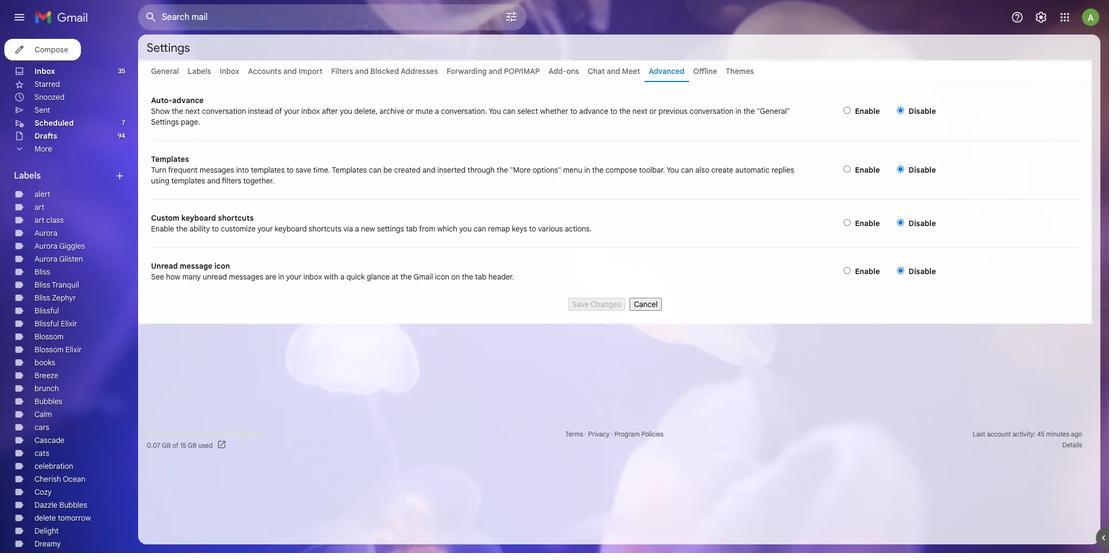 Task type: describe. For each thing, give the bounding box(es) containing it.
add-ons
[[549, 66, 579, 76]]

header.
[[489, 272, 514, 282]]

options"
[[533, 165, 562, 175]]

custom
[[151, 213, 179, 223]]

tab inside custom keyboard shortcuts enable the ability to customize your keyboard shortcuts via a new settings tab from which you can remap keys to various actions.
[[406, 224, 418, 234]]

auto-advance show the next conversation instead of your inbox after you delete, archive or mute a conversation. you can select whether to advance to the next or previous conversation in the "general" settings page.
[[151, 96, 790, 127]]

save changes
[[572, 300, 621, 309]]

minutes
[[1047, 430, 1070, 438]]

many
[[182, 272, 201, 282]]

and right created
[[423, 165, 436, 175]]

remap
[[488, 224, 510, 234]]

delete,
[[354, 106, 378, 116]]

0.07 gb of 15 gb used
[[147, 441, 213, 449]]

pop/imap
[[504, 66, 540, 76]]

0 horizontal spatial shortcuts
[[218, 213, 254, 223]]

calm
[[35, 410, 52, 419]]

message
[[180, 261, 213, 271]]

0 horizontal spatial advance
[[172, 96, 204, 105]]

can inside auto-advance show the next conversation instead of your inbox after you delete, archive or mute a conversation. you can select whether to advance to the next or previous conversation in the "general" settings page.
[[503, 106, 516, 116]]

can left "also"
[[681, 165, 694, 175]]

filters and blocked addresses link
[[331, 66, 438, 76]]

replies
[[772, 165, 795, 175]]

accounts
[[248, 66, 282, 76]]

art for art class
[[35, 215, 44, 225]]

cars
[[35, 423, 49, 432]]

activity:
[[1013, 430, 1036, 438]]

tranquil
[[52, 280, 79, 290]]

books link
[[35, 358, 55, 368]]

to down chat and meet at the right of page
[[611, 106, 618, 116]]

alert
[[35, 189, 50, 199]]

settings inside auto-advance show the next conversation instead of your inbox after you delete, archive or mute a conversation. you can select whether to advance to the next or previous conversation in the "general" settings page.
[[151, 117, 179, 127]]

disable for actions.
[[909, 219, 936, 228]]

cancel button
[[630, 298, 662, 311]]

to right the whether
[[571, 106, 578, 116]]

advanced
[[649, 66, 685, 76]]

enable for custom keyboard shortcuts enable the ability to customize your keyboard shortcuts via a new settings tab from which you can remap keys to various actions.
[[855, 219, 880, 228]]

ons
[[567, 66, 579, 76]]

"general"
[[757, 106, 790, 116]]

unread
[[151, 261, 178, 271]]

2 gb from the left
[[188, 441, 197, 449]]

enable for unread message icon see how many unread messages are in your inbox with a quick glance at the gmail icon on the tab header.
[[855, 267, 880, 276]]

drafts link
[[35, 131, 57, 141]]

inbox inside unread message icon see how many unread messages are in your inbox with a quick glance at the gmail icon on the tab header.
[[304, 272, 322, 282]]

1 vertical spatial templates
[[171, 176, 205, 186]]

bliss link
[[35, 267, 50, 277]]

bliss tranquil link
[[35, 280, 79, 290]]

enable radio for see how many unread messages are in your inbox with a quick glance at the gmail icon on the tab header.
[[844, 267, 851, 274]]

tab inside unread message icon see how many unread messages are in your inbox with a quick glance at the gmail icon on the tab header.
[[475, 272, 487, 282]]

ago
[[1072, 430, 1083, 438]]

dazzle bubbles
[[35, 500, 87, 510]]

settings
[[377, 224, 404, 234]]

breeze link
[[35, 371, 58, 380]]

snoozed link
[[35, 92, 65, 102]]

elixir for blissful elixir
[[61, 319, 77, 329]]

bubbles link
[[35, 397, 62, 406]]

aurora giggles link
[[35, 241, 85, 251]]

labels for labels link
[[188, 66, 211, 76]]

disable for to
[[909, 106, 936, 116]]

delete tomorrow link
[[35, 513, 91, 523]]

bliss for bliss zephyr
[[35, 293, 50, 303]]

advanced link
[[649, 66, 685, 76]]

filters and blocked addresses
[[331, 66, 438, 76]]

scheduled link
[[35, 118, 74, 128]]

your inside unread message icon see how many unread messages are in your inbox with a quick glance at the gmail icon on the tab header.
[[286, 272, 302, 282]]

details
[[1063, 441, 1083, 449]]

in inside templates turn frequent messages into templates to save time. templates can be created and inserted through the "more options" menu in the compose toolbar. you can also create automatic replies using templates and filters together.
[[585, 165, 591, 175]]

can inside custom keyboard shortcuts enable the ability to customize your keyboard shortcuts via a new settings tab from which you can remap keys to various actions.
[[474, 224, 486, 234]]

1 or from the left
[[407, 106, 414, 116]]

starred link
[[35, 79, 60, 89]]

celebration link
[[35, 461, 73, 471]]

enable radio for turn frequent messages into templates to save time. templates can be created and inserted through the "more options" menu in the compose toolbar. you can also create automatic replies using templates and filters together.
[[844, 166, 851, 173]]

in inside auto-advance show the next conversation instead of your inbox after you delete, archive or mute a conversation. you can select whether to advance to the next or previous conversation in the "general" settings page.
[[736, 106, 742, 116]]

offline link
[[693, 66, 717, 76]]

compose button
[[4, 39, 81, 60]]

cars link
[[35, 423, 49, 432]]

chat and meet link
[[588, 66, 640, 76]]

in inside unread message icon see how many unread messages are in your inbox with a quick glance at the gmail icon on the tab header.
[[278, 272, 284, 282]]

labels heading
[[14, 171, 114, 181]]

and for chat
[[607, 66, 620, 76]]

terms
[[566, 430, 583, 438]]

and for filters
[[355, 66, 369, 76]]

inserted
[[438, 165, 466, 175]]

15
[[180, 441, 186, 449]]

2 · from the left
[[612, 430, 613, 438]]

blossom elixir link
[[35, 345, 82, 355]]

blissful elixir link
[[35, 319, 77, 329]]

and for accounts
[[284, 66, 297, 76]]

2 conversation from the left
[[690, 106, 734, 116]]

the right the on
[[462, 272, 473, 282]]

new
[[361, 224, 375, 234]]

1 horizontal spatial shortcuts
[[309, 224, 342, 234]]

compose
[[35, 45, 68, 55]]

books
[[35, 358, 55, 368]]

enable inside custom keyboard shortcuts enable the ability to customize your keyboard shortcuts via a new settings tab from which you can remap keys to various actions.
[[151, 224, 174, 234]]

forwarding and pop/imap link
[[447, 66, 540, 76]]

Search mail text field
[[162, 12, 475, 23]]

a inside auto-advance show the next conversation instead of your inbox after you delete, archive or mute a conversation. you can select whether to advance to the next or previous conversation in the "general" settings page.
[[435, 106, 439, 116]]

time.
[[313, 165, 330, 175]]

snoozed
[[35, 92, 65, 102]]

bliss zephyr
[[35, 293, 76, 303]]

import
[[299, 66, 323, 76]]

on
[[451, 272, 460, 282]]

search mail image
[[141, 8, 161, 27]]

glance
[[367, 272, 390, 282]]

cherish
[[35, 474, 61, 484]]

archive
[[380, 106, 405, 116]]

to inside templates turn frequent messages into templates to save time. templates can be created and inserted through the "more options" menu in the compose toolbar. you can also create automatic replies using templates and filters together.
[[287, 165, 294, 175]]

messages inside unread message icon see how many unread messages are in your inbox with a quick glance at the gmail icon on the tab header.
[[229, 272, 263, 282]]

the up page.
[[172, 106, 183, 116]]

into
[[236, 165, 249, 175]]

inbox for the inbox 'link' inside labels navigation
[[35, 66, 55, 76]]

and for forwarding
[[489, 66, 502, 76]]

0 vertical spatial icon
[[214, 261, 230, 271]]

a inside unread message icon see how many unread messages are in your inbox with a quick glance at the gmail icon on the tab header.
[[340, 272, 345, 282]]

which
[[437, 224, 458, 234]]

policies
[[642, 430, 664, 438]]

art class
[[35, 215, 64, 225]]

messages inside templates turn frequent messages into templates to save time. templates can be created and inserted through the "more options" menu in the compose toolbar. you can also create automatic replies using templates and filters together.
[[200, 165, 234, 175]]

to right keys
[[529, 224, 536, 234]]

brunch link
[[35, 384, 59, 393]]

starred
[[35, 79, 60, 89]]

disable radio for turn frequent messages into templates to save time. templates can be created and inserted through the "more options" menu in the compose toolbar. you can also create automatic replies using templates and filters together.
[[898, 166, 905, 173]]

breeze
[[35, 371, 58, 380]]

customize
[[221, 224, 256, 234]]

aurora for aurora glisten
[[35, 254, 57, 264]]

main menu image
[[13, 11, 26, 24]]

actions.
[[565, 224, 592, 234]]

1 next from the left
[[185, 106, 200, 116]]

instead
[[248, 106, 273, 116]]

ocean
[[63, 474, 85, 484]]

tomorrow
[[58, 513, 91, 523]]

automatic
[[736, 165, 770, 175]]

cascade link
[[35, 436, 65, 445]]

the left "general"
[[744, 106, 755, 116]]

elixir for blossom elixir
[[65, 345, 82, 355]]

45
[[1038, 430, 1045, 438]]

privacy link
[[588, 430, 610, 438]]

0 vertical spatial keyboard
[[181, 213, 216, 223]]

chat and meet
[[588, 66, 640, 76]]

labels navigation
[[0, 35, 138, 553]]

enable radio for show the next conversation instead of your inbox after you delete, archive or mute a conversation. you can select whether to advance to the next or previous conversation in the "general" settings page.
[[844, 107, 851, 114]]

how
[[166, 272, 180, 282]]

disable radio for show the next conversation instead of your inbox after you delete, archive or mute a conversation. you can select whether to advance to the next or previous conversation in the "general" settings page.
[[898, 107, 905, 114]]

blossom link
[[35, 332, 64, 342]]



Task type: vqa. For each thing, say whether or not it's contained in the screenshot.


Task type: locate. For each thing, give the bounding box(es) containing it.
bliss for bliss tranquil
[[35, 280, 50, 290]]

2 aurora from the top
[[35, 241, 57, 251]]

inbox inside auto-advance show the next conversation instead of your inbox after you delete, archive or mute a conversation. you can select whether to advance to the next or previous conversation in the "general" settings page.
[[301, 106, 320, 116]]

and left filters at the top of page
[[207, 176, 220, 186]]

accounts and import
[[248, 66, 323, 76]]

your for customize
[[258, 224, 273, 234]]

3 bliss from the top
[[35, 293, 50, 303]]

1 horizontal spatial templates
[[332, 165, 367, 175]]

blossom for blossom link in the bottom left of the page
[[35, 332, 64, 342]]

enable radio for enable the ability to customize your keyboard shortcuts via a new settings tab from which you can remap keys to various actions.
[[844, 219, 851, 226]]

class
[[46, 215, 64, 225]]

1 vertical spatial settings
[[151, 117, 179, 127]]

0 horizontal spatial inbox
[[35, 66, 55, 76]]

enable for templates turn frequent messages into templates to save time. templates can be created and inserted through the "more options" menu in the compose toolbar. you can also create automatic replies using templates and filters together.
[[855, 165, 880, 175]]

templates
[[251, 165, 285, 175], [171, 176, 205, 186]]

delight
[[35, 526, 59, 536]]

blossom
[[35, 332, 64, 342], [35, 345, 64, 355]]

unread message icon see how many unread messages are in your inbox with a quick glance at the gmail icon on the tab header.
[[151, 261, 514, 282]]

1 horizontal spatial you
[[459, 224, 472, 234]]

account
[[987, 430, 1011, 438]]

2 next from the left
[[633, 106, 648, 116]]

ability
[[190, 224, 210, 234]]

shortcuts left via
[[309, 224, 342, 234]]

using
[[151, 176, 169, 186]]

1 vertical spatial inbox
[[304, 272, 322, 282]]

2 enable radio from the top
[[844, 219, 851, 226]]

1 vertical spatial in
[[585, 165, 591, 175]]

settings image
[[1035, 11, 1048, 24]]

1 bliss from the top
[[35, 267, 50, 277]]

· right terms link
[[585, 430, 587, 438]]

gb
[[162, 441, 171, 449], [188, 441, 197, 449]]

footer
[[138, 429, 1092, 451]]

2 blissful from the top
[[35, 319, 59, 329]]

·
[[585, 430, 587, 438], [612, 430, 613, 438]]

delete tomorrow
[[35, 513, 91, 523]]

chat
[[588, 66, 605, 76]]

0 vertical spatial inbox
[[301, 106, 320, 116]]

toolbar.
[[639, 165, 665, 175]]

1 conversation from the left
[[202, 106, 246, 116]]

0 horizontal spatial ·
[[585, 430, 587, 438]]

the left ability
[[176, 224, 188, 234]]

messages left are
[[229, 272, 263, 282]]

2 bliss from the top
[[35, 280, 50, 290]]

blossom down blissful elixir
[[35, 332, 64, 342]]

0 vertical spatial disable radio
[[898, 219, 905, 226]]

0 horizontal spatial gb
[[162, 441, 171, 449]]

0.07
[[147, 441, 160, 449]]

addresses
[[401, 66, 438, 76]]

1 vertical spatial keyboard
[[275, 224, 307, 234]]

0 vertical spatial you
[[489, 106, 501, 116]]

1 horizontal spatial ·
[[612, 430, 613, 438]]

bliss up the blissful link
[[35, 293, 50, 303]]

aurora link
[[35, 228, 57, 238]]

1 horizontal spatial next
[[633, 106, 648, 116]]

labels for labels heading
[[14, 171, 41, 181]]

0 horizontal spatial tab
[[406, 224, 418, 234]]

and right filters at the left top
[[355, 66, 369, 76]]

next left previous
[[633, 106, 648, 116]]

1 vertical spatial bliss
[[35, 280, 50, 290]]

1 · from the left
[[585, 430, 587, 438]]

4 disable from the top
[[909, 267, 936, 276]]

1 horizontal spatial a
[[355, 224, 359, 234]]

1 enable radio from the top
[[844, 107, 851, 114]]

0 vertical spatial tab
[[406, 224, 418, 234]]

0 vertical spatial shortcuts
[[218, 213, 254, 223]]

1 blissful from the top
[[35, 306, 59, 316]]

1 horizontal spatial tab
[[475, 272, 487, 282]]

2 vertical spatial your
[[286, 272, 302, 282]]

blossom for blossom elixir
[[35, 345, 64, 355]]

tab left from
[[406, 224, 418, 234]]

aurora down aurora link
[[35, 241, 57, 251]]

changes
[[591, 300, 621, 309]]

and left the import
[[284, 66, 297, 76]]

tab
[[406, 224, 418, 234], [475, 272, 487, 282]]

bliss for the bliss link
[[35, 267, 50, 277]]

1 vertical spatial you
[[459, 224, 472, 234]]

templates down frequent
[[171, 176, 205, 186]]

0 horizontal spatial or
[[407, 106, 414, 116]]

you inside templates turn frequent messages into templates to save time. templates can be created and inserted through the "more options" menu in the compose toolbar. you can also create automatic replies using templates and filters together.
[[667, 165, 679, 175]]

gb right 15
[[188, 441, 197, 449]]

messages up filters at the top of page
[[200, 165, 234, 175]]

enable for auto-advance show the next conversation instead of your inbox after you delete, archive or mute a conversation. you can select whether to advance to the next or previous conversation in the "general" settings page.
[[855, 106, 880, 116]]

turn
[[151, 165, 166, 175]]

bliss tranquil
[[35, 280, 79, 290]]

bubbles up "tomorrow" at the left bottom
[[59, 500, 87, 510]]

inbox up starred link
[[35, 66, 55, 76]]

1 disable radio from the top
[[898, 219, 905, 226]]

glisten
[[59, 254, 83, 264]]

elixir up blossom link in the bottom left of the page
[[61, 319, 77, 329]]

2 disable radio from the top
[[898, 267, 905, 274]]

0 vertical spatial advance
[[172, 96, 204, 105]]

1 blossom from the top
[[35, 332, 64, 342]]

navigation
[[151, 295, 1079, 311]]

you
[[340, 106, 353, 116], [459, 224, 472, 234]]

after
[[322, 106, 338, 116]]

custom keyboard shortcuts enable the ability to customize your keyboard shortcuts via a new settings tab from which you can remap keys to various actions.
[[151, 213, 592, 234]]

1 vertical spatial elixir
[[65, 345, 82, 355]]

labels up alert link
[[14, 171, 41, 181]]

2 vertical spatial a
[[340, 272, 345, 282]]

inbox right labels link
[[220, 66, 239, 76]]

aurora up the bliss link
[[35, 254, 57, 264]]

0 vertical spatial blissful
[[35, 306, 59, 316]]

your inside custom keyboard shortcuts enable the ability to customize your keyboard shortcuts via a new settings tab from which you can remap keys to various actions.
[[258, 224, 273, 234]]

0 vertical spatial your
[[284, 106, 299, 116]]

blissful
[[35, 306, 59, 316], [35, 319, 59, 329]]

settings down show
[[151, 117, 179, 127]]

or left previous
[[650, 106, 657, 116]]

gb right 0.07
[[162, 441, 171, 449]]

0 vertical spatial blossom
[[35, 332, 64, 342]]

bubbles down brunch at the left
[[35, 397, 62, 406]]

1 vertical spatial blissful
[[35, 319, 59, 329]]

Enable radio
[[844, 107, 851, 114], [844, 219, 851, 226]]

1 vertical spatial advance
[[579, 106, 609, 116]]

0 vertical spatial bubbles
[[35, 397, 62, 406]]

art
[[35, 202, 44, 212], [35, 215, 44, 225]]

advance up page.
[[172, 96, 204, 105]]

inbox for 1st the inbox 'link' from the right
[[220, 66, 239, 76]]

labels inside labels navigation
[[14, 171, 41, 181]]

1 inbox link from the left
[[35, 66, 55, 76]]

and left pop/imap
[[489, 66, 502, 76]]

can left select
[[503, 106, 516, 116]]

1 horizontal spatial or
[[650, 106, 657, 116]]

privacy
[[588, 430, 610, 438]]

dreamy link
[[35, 539, 61, 549]]

2 disable radio from the top
[[898, 166, 905, 173]]

1 disable from the top
[[909, 106, 936, 116]]

1 horizontal spatial labels
[[188, 66, 211, 76]]

0 horizontal spatial inbox link
[[35, 66, 55, 76]]

more button
[[0, 142, 130, 155]]

the left compose
[[592, 165, 604, 175]]

select
[[518, 106, 538, 116]]

0 horizontal spatial icon
[[214, 261, 230, 271]]

keyboard up are
[[275, 224, 307, 234]]

to left save
[[287, 165, 294, 175]]

art for art "link"
[[35, 202, 44, 212]]

and right chat
[[607, 66, 620, 76]]

be
[[384, 165, 392, 175]]

3 aurora from the top
[[35, 254, 57, 264]]

1 art from the top
[[35, 202, 44, 212]]

2 horizontal spatial in
[[736, 106, 742, 116]]

0 vertical spatial disable radio
[[898, 107, 905, 114]]

blissful for blissful elixir
[[35, 319, 59, 329]]

0 horizontal spatial keyboard
[[181, 213, 216, 223]]

templates
[[151, 154, 189, 164], [332, 165, 367, 175]]

in left "general"
[[736, 106, 742, 116]]

1 horizontal spatial conversation
[[690, 106, 734, 116]]

1 vertical spatial your
[[258, 224, 273, 234]]

conversation
[[202, 106, 246, 116], [690, 106, 734, 116]]

0 horizontal spatial a
[[340, 272, 345, 282]]

· right privacy
[[612, 430, 613, 438]]

see
[[151, 272, 164, 282]]

inbox left with
[[304, 272, 322, 282]]

0 vertical spatial settings
[[147, 40, 190, 55]]

the down meet
[[619, 106, 631, 116]]

1 vertical spatial labels
[[14, 171, 41, 181]]

1 gb from the left
[[162, 441, 171, 449]]

0 vertical spatial bliss
[[35, 267, 50, 277]]

0 horizontal spatial templates
[[171, 176, 205, 186]]

0 vertical spatial a
[[435, 106, 439, 116]]

inbox link inside labels navigation
[[35, 66, 55, 76]]

cherish ocean
[[35, 474, 85, 484]]

blissful down bliss zephyr
[[35, 306, 59, 316]]

next
[[185, 106, 200, 116], [633, 106, 648, 116]]

navigation containing save changes
[[151, 295, 1079, 311]]

next up page.
[[185, 106, 200, 116]]

labels link
[[188, 66, 211, 76]]

your right are
[[286, 272, 302, 282]]

1 vertical spatial disable radio
[[898, 267, 905, 274]]

0 vertical spatial you
[[340, 106, 353, 116]]

more
[[35, 144, 52, 154]]

2 inbox link from the left
[[220, 66, 239, 76]]

0 vertical spatial of
[[275, 106, 282, 116]]

tab left header.
[[475, 272, 487, 282]]

meet
[[622, 66, 640, 76]]

conversation left instead
[[202, 106, 246, 116]]

2 vertical spatial bliss
[[35, 293, 50, 303]]

inbox link right labels link
[[220, 66, 239, 76]]

0 horizontal spatial next
[[185, 106, 200, 116]]

0 vertical spatial enable radio
[[844, 166, 851, 173]]

advanced search options image
[[501, 6, 522, 28]]

also
[[696, 165, 710, 175]]

a
[[435, 106, 439, 116], [355, 224, 359, 234], [340, 272, 345, 282]]

1 vertical spatial of
[[172, 441, 179, 449]]

1 horizontal spatial inbox
[[220, 66, 239, 76]]

disable radio for enable the ability to customize your keyboard shortcuts via a new settings tab from which you can remap keys to various actions.
[[898, 219, 905, 226]]

conversation right previous
[[690, 106, 734, 116]]

aurora for aurora giggles
[[35, 241, 57, 251]]

or left mute at the left top of page
[[407, 106, 414, 116]]

labels right general
[[188, 66, 211, 76]]

follow link to manage storage image
[[217, 440, 228, 451]]

1 horizontal spatial keyboard
[[275, 224, 307, 234]]

0 horizontal spatial you
[[340, 106, 353, 116]]

via
[[344, 224, 353, 234]]

art class link
[[35, 215, 64, 225]]

1 vertical spatial bubbles
[[59, 500, 87, 510]]

aurora down art class
[[35, 228, 57, 238]]

3 disable from the top
[[909, 219, 936, 228]]

2 vertical spatial in
[[278, 272, 284, 282]]

0 vertical spatial aurora
[[35, 228, 57, 238]]

0 horizontal spatial labels
[[14, 171, 41, 181]]

brunch
[[35, 384, 59, 393]]

0 vertical spatial in
[[736, 106, 742, 116]]

blossom down blossom link in the bottom left of the page
[[35, 345, 64, 355]]

can left be
[[369, 165, 382, 175]]

1 vertical spatial enable radio
[[844, 267, 851, 274]]

1 enable radio from the top
[[844, 166, 851, 173]]

1 vertical spatial a
[[355, 224, 359, 234]]

templates up turn
[[151, 154, 189, 164]]

delight link
[[35, 526, 59, 536]]

support image
[[1011, 11, 1024, 24]]

details link
[[1063, 441, 1083, 449]]

0 vertical spatial templates
[[151, 154, 189, 164]]

1 vertical spatial templates
[[332, 165, 367, 175]]

bliss zephyr link
[[35, 293, 76, 303]]

cherish ocean link
[[35, 474, 85, 484]]

you right the toolbar.
[[667, 165, 679, 175]]

0 horizontal spatial you
[[489, 106, 501, 116]]

disable for you
[[909, 165, 936, 175]]

1 vertical spatial blossom
[[35, 345, 64, 355]]

"more
[[510, 165, 531, 175]]

you right after
[[340, 106, 353, 116]]

your right instead
[[284, 106, 299, 116]]

a right via
[[355, 224, 359, 234]]

bliss down the bliss link
[[35, 280, 50, 290]]

0 horizontal spatial in
[[278, 272, 284, 282]]

icon up the unread
[[214, 261, 230, 271]]

1 horizontal spatial gb
[[188, 441, 197, 449]]

dazzle
[[35, 500, 57, 510]]

settings up general
[[147, 40, 190, 55]]

your for of
[[284, 106, 299, 116]]

your
[[284, 106, 299, 116], [258, 224, 273, 234], [286, 272, 302, 282]]

0 horizontal spatial templates
[[151, 154, 189, 164]]

0 vertical spatial art
[[35, 202, 44, 212]]

you inside auto-advance show the next conversation instead of your inbox after you delete, archive or mute a conversation. you can select whether to advance to the next or previous conversation in the "general" settings page.
[[489, 106, 501, 116]]

of inside auto-advance show the next conversation instead of your inbox after you delete, archive or mute a conversation. you can select whether to advance to the next or previous conversation in the "general" settings page.
[[275, 106, 282, 116]]

aurora glisten
[[35, 254, 83, 264]]

1 horizontal spatial templates
[[251, 165, 285, 175]]

1 horizontal spatial advance
[[579, 106, 609, 116]]

1 vertical spatial disable radio
[[898, 166, 905, 173]]

advance right the whether
[[579, 106, 609, 116]]

of right instead
[[275, 106, 282, 116]]

1 vertical spatial you
[[667, 165, 679, 175]]

you inside auto-advance show the next conversation instead of your inbox after you delete, archive or mute a conversation. you can select whether to advance to the next or previous conversation in the "general" settings page.
[[340, 106, 353, 116]]

2 horizontal spatial a
[[435, 106, 439, 116]]

0 vertical spatial templates
[[251, 165, 285, 175]]

bliss
[[35, 267, 50, 277], [35, 280, 50, 290], [35, 293, 50, 303]]

in right are
[[278, 272, 284, 282]]

your inside auto-advance show the next conversation instead of your inbox after you delete, archive or mute a conversation. you can select whether to advance to the next or previous conversation in the "general" settings page.
[[284, 106, 299, 116]]

1 aurora from the top
[[35, 228, 57, 238]]

shortcuts up customize
[[218, 213, 254, 223]]

the left "more
[[497, 165, 508, 175]]

shortcuts
[[218, 213, 254, 223], [309, 224, 342, 234]]

aurora for aurora link
[[35, 228, 57, 238]]

inbox inside labels navigation
[[35, 66, 55, 76]]

inbox link up starred link
[[35, 66, 55, 76]]

Disable radio
[[898, 107, 905, 114], [898, 166, 905, 173]]

0 horizontal spatial conversation
[[202, 106, 246, 116]]

1 inbox from the left
[[35, 66, 55, 76]]

inbox
[[35, 66, 55, 76], [220, 66, 239, 76]]

1 vertical spatial art
[[35, 215, 44, 225]]

you right which
[[459, 224, 472, 234]]

1 vertical spatial tab
[[475, 272, 487, 282]]

to right ability
[[212, 224, 219, 234]]

bliss up bliss tranquil
[[35, 267, 50, 277]]

Disable radio
[[898, 219, 905, 226], [898, 267, 905, 274]]

auto-
[[151, 96, 172, 105]]

a inside custom keyboard shortcuts enable the ability to customize your keyboard shortcuts via a new settings tab from which you can remap keys to various actions.
[[355, 224, 359, 234]]

1 horizontal spatial of
[[275, 106, 282, 116]]

templates right 'time.'
[[332, 165, 367, 175]]

elixir down blissful elixir
[[65, 345, 82, 355]]

0 vertical spatial elixir
[[61, 319, 77, 329]]

in right menu
[[585, 165, 591, 175]]

1 vertical spatial icon
[[435, 272, 450, 282]]

2 inbox from the left
[[220, 66, 239, 76]]

1 horizontal spatial inbox link
[[220, 66, 239, 76]]

2 disable from the top
[[909, 165, 936, 175]]

footer containing terms
[[138, 429, 1092, 451]]

the right at
[[401, 272, 412, 282]]

art down art "link"
[[35, 215, 44, 225]]

can left remap
[[474, 224, 486, 234]]

frequent
[[168, 165, 198, 175]]

previous
[[659, 106, 688, 116]]

1 horizontal spatial you
[[667, 165, 679, 175]]

blissful for the blissful link
[[35, 306, 59, 316]]

a right with
[[340, 272, 345, 282]]

1 horizontal spatial in
[[585, 165, 591, 175]]

sent link
[[35, 105, 50, 115]]

giggles
[[59, 241, 85, 251]]

1 vertical spatial messages
[[229, 272, 263, 282]]

2 blossom from the top
[[35, 345, 64, 355]]

menu
[[563, 165, 583, 175]]

various
[[538, 224, 563, 234]]

add-
[[549, 66, 567, 76]]

disable radio for see how many unread messages are in your inbox with a quick glance at the gmail icon on the tab header.
[[898, 267, 905, 274]]

icon
[[214, 261, 230, 271], [435, 272, 450, 282]]

templates up together.
[[251, 165, 285, 175]]

0 horizontal spatial of
[[172, 441, 179, 449]]

0 vertical spatial messages
[[200, 165, 234, 175]]

0 vertical spatial enable radio
[[844, 107, 851, 114]]

drafts
[[35, 131, 57, 141]]

0 vertical spatial labels
[[188, 66, 211, 76]]

whether
[[540, 106, 569, 116]]

Enable radio
[[844, 166, 851, 173], [844, 267, 851, 274]]

None search field
[[138, 4, 527, 30]]

inbox left after
[[301, 106, 320, 116]]

gmail image
[[35, 6, 93, 28]]

blissful down the blissful link
[[35, 319, 59, 329]]

2 art from the top
[[35, 215, 44, 225]]

your right customize
[[258, 224, 273, 234]]

aurora glisten link
[[35, 254, 83, 264]]

35
[[118, 67, 125, 75]]

the
[[172, 106, 183, 116], [619, 106, 631, 116], [744, 106, 755, 116], [497, 165, 508, 175], [592, 165, 604, 175], [176, 224, 188, 234], [401, 272, 412, 282], [462, 272, 473, 282]]

1 disable radio from the top
[[898, 107, 905, 114]]

aurora
[[35, 228, 57, 238], [35, 241, 57, 251], [35, 254, 57, 264]]

of left 15
[[172, 441, 179, 449]]

you inside custom keyboard shortcuts enable the ability to customize your keyboard shortcuts via a new settings tab from which you can remap keys to various actions.
[[459, 224, 472, 234]]

conversation.
[[441, 106, 487, 116]]

labels
[[188, 66, 211, 76], [14, 171, 41, 181]]

the inside custom keyboard shortcuts enable the ability to customize your keyboard shortcuts via a new settings tab from which you can remap keys to various actions.
[[176, 224, 188, 234]]

1 horizontal spatial icon
[[435, 272, 450, 282]]

2 vertical spatial aurora
[[35, 254, 57, 264]]

to
[[571, 106, 578, 116], [611, 106, 618, 116], [287, 165, 294, 175], [212, 224, 219, 234], [529, 224, 536, 234]]

scheduled
[[35, 118, 74, 128]]

icon left the on
[[435, 272, 450, 282]]

2 enable radio from the top
[[844, 267, 851, 274]]

delete
[[35, 513, 56, 523]]

2 or from the left
[[650, 106, 657, 116]]

keyboard up ability
[[181, 213, 216, 223]]

a right mute at the left top of page
[[435, 106, 439, 116]]

cancel
[[634, 300, 658, 309]]

in
[[736, 106, 742, 116], [585, 165, 591, 175], [278, 272, 284, 282]]

1 vertical spatial shortcuts
[[309, 224, 342, 234]]

art down alert link
[[35, 202, 44, 212]]

save
[[572, 300, 589, 309]]

you right conversation.
[[489, 106, 501, 116]]



